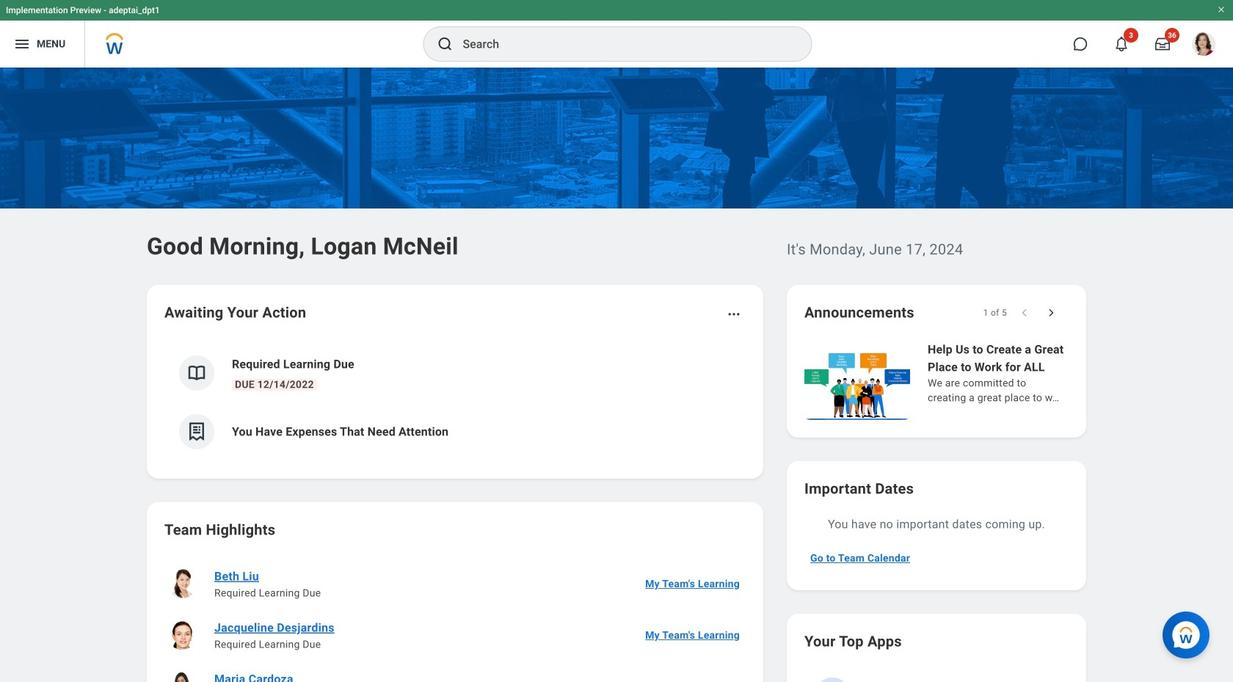 Task type: vqa. For each thing, say whether or not it's contained in the screenshot.
* Job Title's Title
no



Task type: describe. For each thing, give the bounding box(es) containing it.
dashboard expenses image
[[186, 421, 208, 443]]

notifications large image
[[1115, 37, 1129, 51]]

related actions image
[[727, 307, 742, 322]]

close environment banner image
[[1217, 5, 1226, 14]]

Search Workday  search field
[[463, 28, 782, 60]]

1 list from the top
[[164, 344, 746, 461]]

chevron left small image
[[1018, 305, 1032, 320]]



Task type: locate. For each thing, give the bounding box(es) containing it.
list
[[164, 344, 746, 461], [164, 558, 746, 682]]

status
[[984, 307, 1007, 319]]

main content
[[0, 68, 1233, 682]]

chevron right small image
[[1044, 305, 1059, 320]]

profile logan mcneil image
[[1192, 32, 1216, 59]]

2 list from the top
[[164, 558, 746, 682]]

inbox large image
[[1156, 37, 1170, 51]]

justify image
[[13, 35, 31, 53]]

book open image
[[186, 362, 208, 384]]

search image
[[436, 35, 454, 53]]

1 vertical spatial list
[[164, 558, 746, 682]]

0 vertical spatial list
[[164, 344, 746, 461]]

banner
[[0, 0, 1233, 68]]



